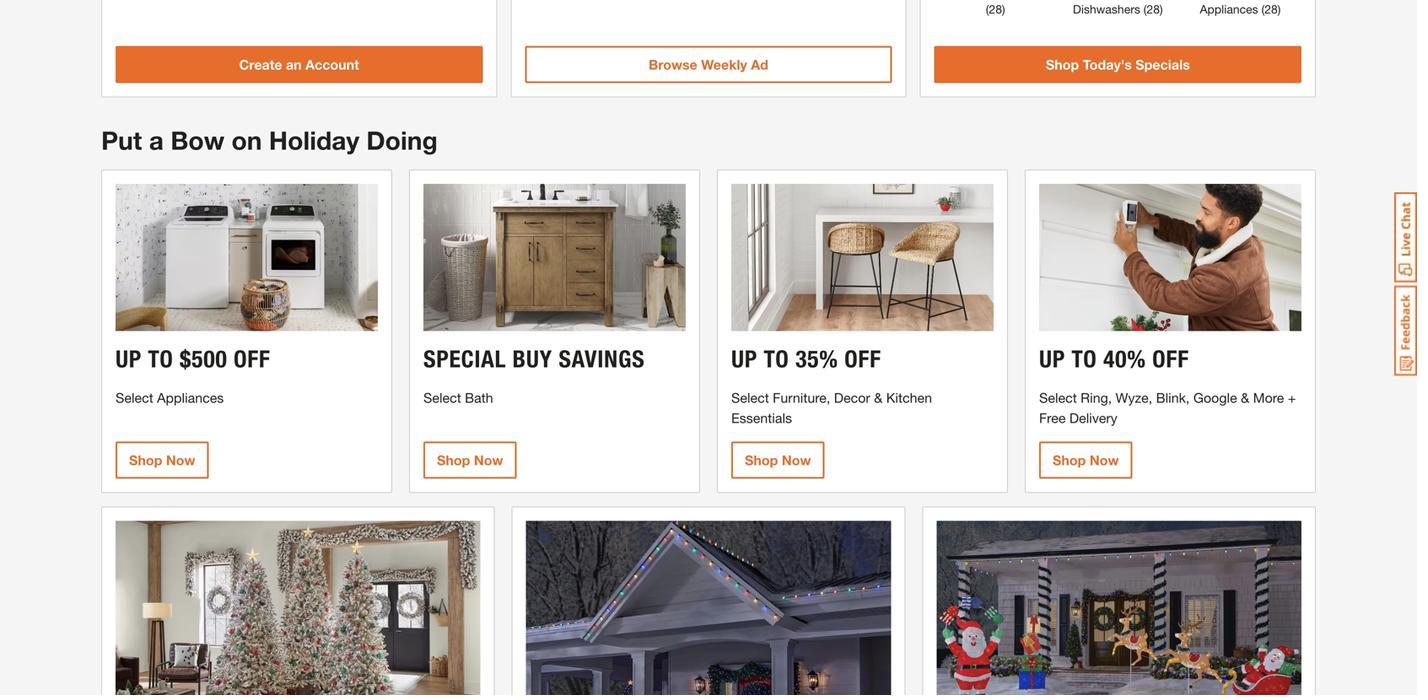 Task type: describe. For each thing, give the bounding box(es) containing it.
create
[[239, 56, 282, 72]]

free
[[1040, 410, 1066, 426]]

2 image for free delivery image from the left
[[937, 521, 1302, 695]]

3 ) from the left
[[1278, 2, 1281, 16]]

up for up to 40% off
[[1040, 345, 1066, 374]]

decor
[[834, 390, 871, 406]]

live chat image
[[1395, 192, 1418, 283]]

1 ( 28 ) from the left
[[986, 2, 1006, 16]]

bow
[[171, 125, 225, 155]]

browse weekly ad button
[[525, 46, 893, 83]]

bath
[[465, 390, 493, 406]]

shop for up to $500 off
[[129, 452, 162, 469]]

up for up to 35% off
[[732, 345, 758, 374]]

weekly
[[701, 56, 747, 72]]

an
[[286, 56, 302, 72]]

+
[[1288, 390, 1297, 406]]

buy
[[513, 345, 553, 374]]

2 ) from the left
[[1160, 2, 1163, 16]]

kitchen
[[887, 390, 932, 406]]

3 28 from the left
[[1265, 2, 1278, 16]]

special buy savings
[[424, 345, 645, 374]]

shop now link for up to $500 off
[[116, 442, 209, 479]]

appliances
[[157, 390, 224, 406]]

to for 40%
[[1072, 345, 1097, 374]]

wyze,
[[1116, 390, 1153, 406]]

doing
[[367, 125, 438, 155]]

essentials
[[732, 410, 792, 426]]

& inside the 'select furniture, decor & kitchen essentials'
[[874, 390, 883, 406]]

special
[[424, 345, 506, 374]]

browse
[[649, 56, 698, 72]]

shop for special buy savings
[[437, 452, 470, 469]]

furniture,
[[773, 390, 831, 406]]

up for up to $500 off
[[116, 345, 142, 374]]

off for up to $500 off
[[234, 345, 270, 374]]

now for 40%
[[1090, 452, 1119, 469]]

to for 35%
[[764, 345, 789, 374]]

now for $500
[[166, 452, 195, 469]]

up to 40% off
[[1040, 345, 1190, 374]]

put
[[101, 125, 142, 155]]

2 ( 28 ) from the left
[[1141, 2, 1163, 16]]

holiday
[[269, 125, 360, 155]]

shop now for up to 40% off
[[1053, 452, 1119, 469]]

shop now link for special buy savings
[[424, 442, 517, 479]]

1 ( from the left
[[986, 2, 989, 16]]

image for up to $500 off image
[[116, 184, 378, 331]]

create an account button
[[116, 46, 483, 83]]

shop now for up to $500 off
[[129, 452, 195, 469]]

google
[[1194, 390, 1238, 406]]

2 ( from the left
[[1144, 2, 1147, 16]]

image for up to 35% off image
[[732, 184, 994, 331]]

40%
[[1104, 345, 1147, 374]]

select for special buy savings
[[424, 390, 461, 406]]

1 28 from the left
[[989, 2, 1002, 16]]

put a bow on holiday doing
[[101, 125, 438, 155]]

select for up to 40% off
[[1040, 390, 1077, 406]]



Task type: vqa. For each thing, say whether or not it's contained in the screenshot.
leftmost "Image for FREE DELIVERY"
yes



Task type: locate. For each thing, give the bounding box(es) containing it.
0 horizontal spatial ( 28 )
[[986, 2, 1006, 16]]

1 image for free delivery image from the left
[[116, 521, 481, 695]]

1 up from the left
[[116, 345, 142, 374]]

account
[[306, 56, 359, 72]]

1 horizontal spatial image for free delivery image
[[937, 521, 1302, 695]]

( 28 )
[[986, 2, 1006, 16], [1141, 2, 1163, 16], [1259, 2, 1281, 16]]

1 shop from the left
[[129, 452, 162, 469]]

select
[[116, 390, 153, 406], [424, 390, 461, 406], [732, 390, 769, 406], [1040, 390, 1077, 406]]

1 shop now from the left
[[129, 452, 195, 469]]

2 to from the left
[[764, 345, 789, 374]]

)
[[1002, 2, 1006, 16], [1160, 2, 1163, 16], [1278, 2, 1281, 16]]

select for up to $500 off
[[116, 390, 153, 406]]

now
[[166, 452, 195, 469], [474, 452, 503, 469], [782, 452, 811, 469], [1090, 452, 1119, 469]]

2 horizontal spatial )
[[1278, 2, 1281, 16]]

select bath
[[424, 390, 493, 406]]

shop now down select appliances
[[129, 452, 195, 469]]

up to $500 off
[[116, 345, 270, 374]]

shop down free
[[1053, 452, 1086, 469]]

1 horizontal spatial to
[[764, 345, 789, 374]]

2 shop now from the left
[[437, 452, 503, 469]]

off for up to 40% off
[[1153, 345, 1190, 374]]

to left 40%
[[1072, 345, 1097, 374]]

3 off from the left
[[1153, 345, 1190, 374]]

35%
[[796, 345, 839, 374]]

shop now for special buy savings
[[437, 452, 503, 469]]

shop now down the delivery
[[1053, 452, 1119, 469]]

4 select from the left
[[1040, 390, 1077, 406]]

&
[[874, 390, 883, 406], [1241, 390, 1250, 406]]

up
[[116, 345, 142, 374], [732, 345, 758, 374], [1040, 345, 1066, 374]]

select up free
[[1040, 390, 1077, 406]]

shop today's specials
[[1046, 56, 1191, 72]]

1 horizontal spatial 28
[[1147, 2, 1160, 16]]

now down bath
[[474, 452, 503, 469]]

3 now from the left
[[782, 452, 811, 469]]

$500
[[180, 345, 227, 374]]

select appliances
[[116, 390, 224, 406]]

& inside the select ring, wyze, blink, google & more + free delivery
[[1241, 390, 1250, 406]]

3 shop from the left
[[745, 452, 778, 469]]

ad
[[751, 56, 769, 72]]

1 & from the left
[[874, 390, 883, 406]]

shop now link down select appliances
[[116, 442, 209, 479]]

image for free in store pickup image
[[526, 521, 891, 695]]

3 up from the left
[[1040, 345, 1066, 374]]

off
[[234, 345, 270, 374], [845, 345, 882, 374], [1153, 345, 1190, 374]]

2 up from the left
[[732, 345, 758, 374]]

2 shop now link from the left
[[424, 442, 517, 479]]

2 horizontal spatial up
[[1040, 345, 1066, 374]]

1 now from the left
[[166, 452, 195, 469]]

to
[[148, 345, 173, 374], [764, 345, 789, 374], [1072, 345, 1097, 374]]

shop down essentials
[[745, 452, 778, 469]]

1 select from the left
[[116, 390, 153, 406]]

delivery
[[1070, 410, 1118, 426]]

3 ( 28 ) from the left
[[1259, 2, 1281, 16]]

image for up to 40% off image
[[1040, 184, 1302, 331]]

image for free delivery image
[[116, 521, 481, 695], [937, 521, 1302, 695]]

2 & from the left
[[1241, 390, 1250, 406]]

select left appliances in the left of the page
[[116, 390, 153, 406]]

0 horizontal spatial to
[[148, 345, 173, 374]]

browse weekly ad
[[649, 56, 769, 72]]

2 horizontal spatial (
[[1262, 2, 1265, 16]]

0 horizontal spatial (
[[986, 2, 989, 16]]

now down the delivery
[[1090, 452, 1119, 469]]

0 horizontal spatial &
[[874, 390, 883, 406]]

0 horizontal spatial 28
[[989, 2, 1002, 16]]

feedback link image
[[1395, 285, 1418, 376]]

select inside the select ring, wyze, blink, google & more + free delivery
[[1040, 390, 1077, 406]]

now for savings
[[474, 452, 503, 469]]

to up select appliances
[[148, 345, 173, 374]]

to left 35%
[[764, 345, 789, 374]]

off for up to 35% off
[[845, 345, 882, 374]]

up up free
[[1040, 345, 1066, 374]]

select furniture, decor & kitchen essentials
[[732, 390, 932, 426]]

1 to from the left
[[148, 345, 173, 374]]

2 shop from the left
[[437, 452, 470, 469]]

shop today's specials link
[[935, 46, 1302, 83]]

4 shop now link from the left
[[1040, 442, 1133, 479]]

more
[[1254, 390, 1285, 406]]

up up select appliances
[[116, 345, 142, 374]]

up up essentials
[[732, 345, 758, 374]]

& right decor
[[874, 390, 883, 406]]

select up essentials
[[732, 390, 769, 406]]

2 horizontal spatial to
[[1072, 345, 1097, 374]]

shop now link down bath
[[424, 442, 517, 479]]

create an account
[[239, 56, 359, 72]]

shop now link
[[116, 442, 209, 479], [424, 442, 517, 479], [732, 442, 825, 479], [1040, 442, 1133, 479]]

shop now
[[129, 452, 195, 469], [437, 452, 503, 469], [745, 452, 811, 469], [1053, 452, 1119, 469]]

shop now link for up to 40% off
[[1040, 442, 1133, 479]]

2 off from the left
[[845, 345, 882, 374]]

off up "blink,"
[[1153, 345, 1190, 374]]

2 horizontal spatial off
[[1153, 345, 1190, 374]]

0 horizontal spatial )
[[1002, 2, 1006, 16]]

up to 35% off
[[732, 345, 882, 374]]

blink,
[[1157, 390, 1190, 406]]

off up decor
[[845, 345, 882, 374]]

shop for up to 35% off
[[745, 452, 778, 469]]

image for special buy savings image
[[424, 184, 686, 331]]

shop now down essentials
[[745, 452, 811, 469]]

4 shop now from the left
[[1053, 452, 1119, 469]]

3 shop now link from the left
[[732, 442, 825, 479]]

now down essentials
[[782, 452, 811, 469]]

to for $500
[[148, 345, 173, 374]]

2 horizontal spatial ( 28 )
[[1259, 2, 1281, 16]]

ring,
[[1081, 390, 1112, 406]]

3 shop now from the left
[[745, 452, 811, 469]]

0 horizontal spatial up
[[116, 345, 142, 374]]

on
[[232, 125, 262, 155]]

2 now from the left
[[474, 452, 503, 469]]

2 28 from the left
[[1147, 2, 1160, 16]]

off right $500
[[234, 345, 270, 374]]

shop
[[129, 452, 162, 469], [437, 452, 470, 469], [745, 452, 778, 469], [1053, 452, 1086, 469]]

1 horizontal spatial off
[[845, 345, 882, 374]]

shop down select appliances
[[129, 452, 162, 469]]

1 shop now link from the left
[[116, 442, 209, 479]]

savings
[[559, 345, 645, 374]]

shop now link down essentials
[[732, 442, 825, 479]]

2 horizontal spatial 28
[[1265, 2, 1278, 16]]

3 ( from the left
[[1262, 2, 1265, 16]]

select for up to 35% off
[[732, 390, 769, 406]]

1 horizontal spatial ( 28 )
[[1141, 2, 1163, 16]]

select inside the 'select furniture, decor & kitchen essentials'
[[732, 390, 769, 406]]

shop now for up to 35% off
[[745, 452, 811, 469]]

shop now link down the delivery
[[1040, 442, 1133, 479]]

4 now from the left
[[1090, 452, 1119, 469]]

shop for up to 40% off
[[1053, 452, 1086, 469]]

1 horizontal spatial (
[[1144, 2, 1147, 16]]

& left the 'more'
[[1241, 390, 1250, 406]]

1 ) from the left
[[1002, 2, 1006, 16]]

2 select from the left
[[424, 390, 461, 406]]

3 select from the left
[[732, 390, 769, 406]]

shop now link for up to 35% off
[[732, 442, 825, 479]]

shop now down bath
[[437, 452, 503, 469]]

0 horizontal spatial off
[[234, 345, 270, 374]]

0 horizontal spatial image for free delivery image
[[116, 521, 481, 695]]

3 to from the left
[[1072, 345, 1097, 374]]

now for 35%
[[782, 452, 811, 469]]

now down appliances in the left of the page
[[166, 452, 195, 469]]

1 off from the left
[[234, 345, 270, 374]]

select ring, wyze, blink, google & more + free delivery
[[1040, 390, 1297, 426]]

1 horizontal spatial up
[[732, 345, 758, 374]]

select left bath
[[424, 390, 461, 406]]

1 horizontal spatial &
[[1241, 390, 1250, 406]]

28
[[989, 2, 1002, 16], [1147, 2, 1160, 16], [1265, 2, 1278, 16]]

1 horizontal spatial )
[[1160, 2, 1163, 16]]

(
[[986, 2, 989, 16], [1144, 2, 1147, 16], [1262, 2, 1265, 16]]

a
[[149, 125, 164, 155]]

4 shop from the left
[[1053, 452, 1086, 469]]

shop down 'select bath' at the bottom of the page
[[437, 452, 470, 469]]



